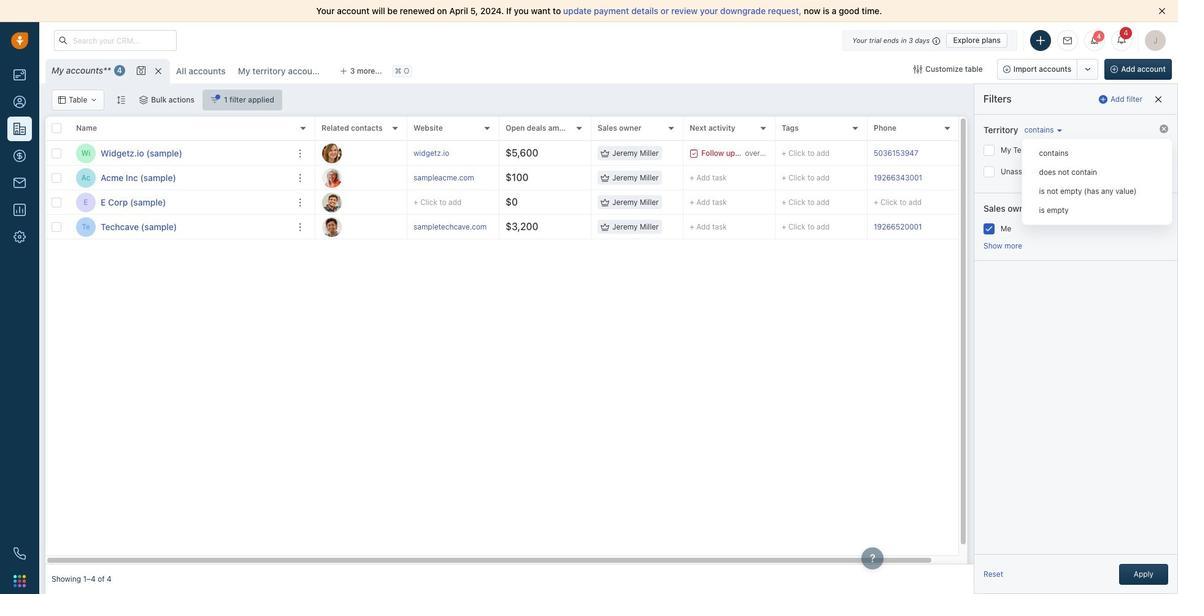 Task type: locate. For each thing, give the bounding box(es) containing it.
row
[[45, 117, 316, 141]]

press space to select this row. row
[[45, 141, 316, 166], [316, 141, 985, 166], [45, 166, 316, 190], [316, 166, 985, 190], [45, 190, 316, 215], [316, 190, 985, 215], [45, 215, 316, 239], [316, 215, 985, 239]]

style_myh0__igzzd8unmi image
[[117, 95, 125, 104]]

group
[[997, 59, 1099, 80]]

1 horizontal spatial container_wx8msf4aqz5i3rn1 image
[[601, 173, 610, 182]]

0 horizontal spatial container_wx8msf4aqz5i3rn1 image
[[211, 96, 219, 104]]

container_wx8msf4aqz5i3rn1 image
[[914, 65, 923, 74], [140, 96, 148, 104], [58, 96, 66, 104], [90, 96, 98, 104], [601, 149, 610, 157], [601, 198, 610, 207], [601, 223, 610, 231]]

row group
[[45, 141, 316, 239], [316, 141, 985, 239]]

close image
[[1159, 7, 1166, 15]]

phone element
[[7, 541, 32, 566]]

container_wx8msf4aqz5i3rn1 image
[[211, 96, 219, 104], [690, 149, 699, 157], [601, 173, 610, 182]]

1 row group from the left
[[45, 141, 316, 239]]

column header
[[70, 117, 316, 141]]

2 horizontal spatial container_wx8msf4aqz5i3rn1 image
[[690, 149, 699, 157]]

j image
[[322, 143, 342, 163]]

freshworks switcher image
[[14, 575, 26, 587]]

2 row group from the left
[[316, 141, 985, 239]]

2 vertical spatial container_wx8msf4aqz5i3rn1 image
[[601, 173, 610, 182]]

grid
[[45, 117, 985, 565]]

1 vertical spatial container_wx8msf4aqz5i3rn1 image
[[690, 149, 699, 157]]

0 vertical spatial container_wx8msf4aqz5i3rn1 image
[[211, 96, 219, 104]]



Task type: describe. For each thing, give the bounding box(es) containing it.
phone image
[[14, 548, 26, 560]]

j image
[[322, 192, 342, 212]]

s image
[[322, 217, 342, 237]]

l image
[[322, 168, 342, 188]]

Search your CRM... text field
[[54, 30, 177, 51]]



Task type: vqa. For each thing, say whether or not it's contained in the screenshot.
container_WX8MsF4aQZ5i3RN1 image
yes



